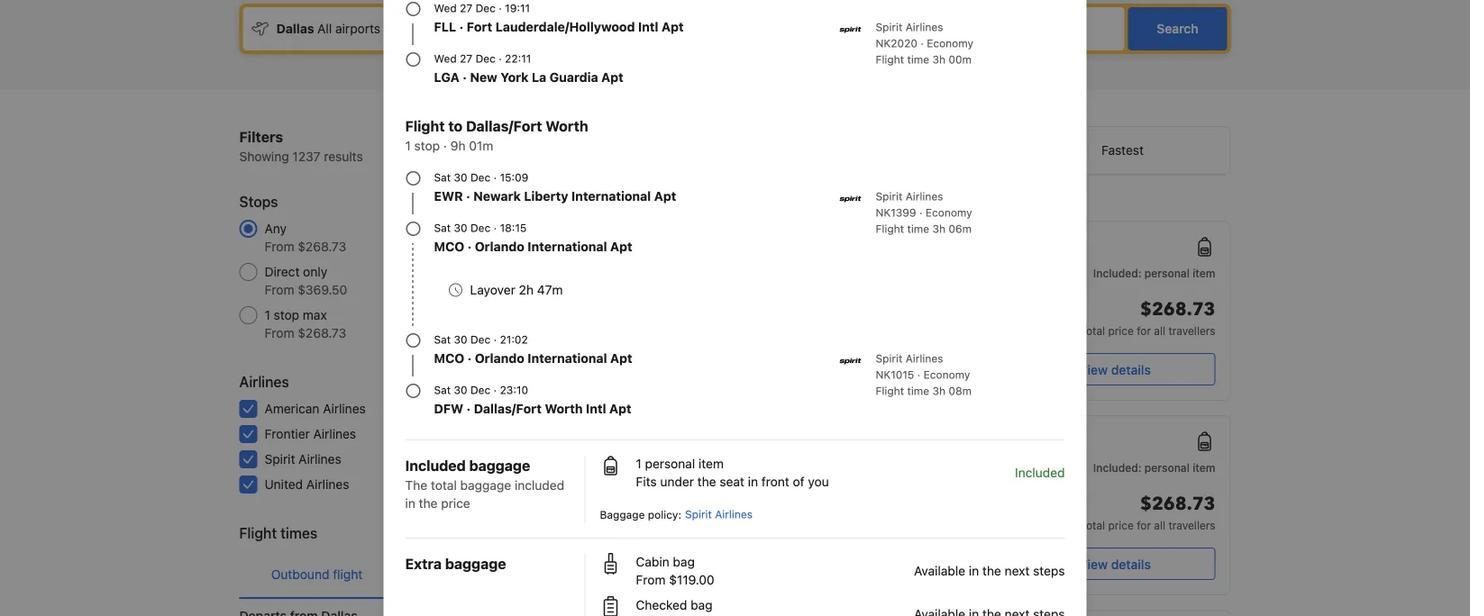 Task type: vqa. For each thing, say whether or not it's contained in the screenshot.
Airport taxis
no



Task type: locate. For each thing, give the bounding box(es) containing it.
airlines inside 'spirit airlines nk1015 · economy flight time 3h 08m'
[[906, 353, 943, 365]]

airlines down seat
[[715, 508, 753, 521]]

1 vertical spatial ewr
[[658, 536, 682, 549]]

30 down the spirit airlines link
[[692, 536, 705, 549]]

return
[[436, 568, 475, 582]]

dec up available in the next steps
[[965, 536, 985, 549]]

2 vertical spatial 3h
[[933, 385, 946, 398]]

the inside 1 personal item fits under the seat in front of you
[[698, 475, 716, 490]]

time inside 'spirit airlines nk1015 · economy flight time 3h 08m'
[[907, 385, 930, 398]]

. down 08:57
[[686, 451, 689, 463]]

1 vertical spatial dallas/fort
[[474, 402, 542, 417]]

30 left 23:10
[[454, 384, 468, 397]]

sat inside sat 30 dec · 18:15 mco · orlando international apt
[[434, 222, 451, 234]]

personal inside 1 personal item fits under the seat in front of you
[[645, 457, 695, 472]]

30 inside sat 30 dec · 23:10 dfw · dallas/fort worth intl apt
[[454, 384, 468, 397]]

2 vertical spatial economy
[[924, 369, 970, 381]]

orlando inside sat 30 dec · 21:02 mco · orlando international apt
[[475, 351, 525, 366]]

0 vertical spatial economy
[[927, 37, 974, 50]]

0 vertical spatial price
[[1108, 325, 1134, 337]]

economy inside spirit airlines nk2020 · economy flight time 3h 00m
[[927, 37, 974, 50]]

0 horizontal spatial flight
[[333, 568, 363, 582]]

19:11
[[505, 2, 530, 14]]

1 vertical spatial intl
[[586, 402, 606, 417]]

1 vertical spatial 15:09
[[658, 515, 699, 532]]

apt inside sat 30 dec · 18:15 mco · orlando international apt
[[610, 239, 633, 254]]

fits
[[636, 475, 657, 490]]

1 vertical spatial worth
[[545, 402, 583, 417]]

1 vertical spatial price
[[441, 496, 470, 511]]

wed inside wed 27 dec · 22:11 lga · new york la guardia apt
[[434, 52, 457, 65]]

2 mco from the top
[[434, 351, 464, 366]]

apt
[[662, 19, 684, 34], [601, 70, 624, 85], [654, 189, 676, 204], [610, 239, 633, 254], [610, 351, 633, 366], [609, 402, 632, 417]]

return flight
[[436, 568, 508, 582]]

dfw down 08:57
[[658, 454, 683, 467]]

baggage right the extra
[[445, 556, 506, 573]]

3h left 06m
[[933, 223, 946, 235]]

included for included baggage the total baggage included in the price
[[405, 458, 466, 475]]

· down layover
[[468, 351, 472, 366]]

york
[[501, 70, 529, 85]]

1 3h from the top
[[933, 53, 946, 66]]

1 vertical spatial spirit airlines image
[[840, 188, 861, 210]]

stop down you
[[814, 539, 837, 552]]

1 spirit airlines image from the top
[[840, 19, 861, 41]]

dec inside sat 30 dec · 23:10 dfw · dallas/fort worth intl apt
[[471, 384, 491, 397]]

1 vertical spatial economy
[[926, 206, 972, 219]]

time inside spirit airlines nk2020 · economy flight time 3h 00m
[[907, 53, 930, 66]]

0 vertical spatial total
[[1081, 325, 1105, 337]]

3h left the 00m on the top of the page
[[933, 53, 946, 66]]

1 flight from the left
[[333, 568, 363, 582]]

1 vertical spatial travellers
[[1169, 519, 1216, 532]]

0 vertical spatial 1237
[[292, 149, 320, 164]]

0 vertical spatial bag
[[673, 555, 695, 570]]

airlines inside spirit airlines nk2020 · economy flight time 3h 00m
[[906, 21, 943, 33]]

9h inside flight to dallas/fort worth 1 stop · 9h 01m
[[450, 138, 466, 153]]

30 down to
[[454, 171, 468, 184]]

1 horizontal spatial ewr
[[658, 536, 682, 549]]

. inside 08:57 dfw . 27 dec
[[686, 451, 689, 463]]

tab list
[[239, 552, 550, 600]]

dfw up available
[[914, 536, 939, 549]]

1 vertical spatial included: personal item
[[1093, 462, 1216, 474]]

intl inside wed 27 dec · 19:11 fll · fort lauderdale/hollywood intl apt
[[638, 19, 659, 34]]

apt inside sat 30 dec · 21:02 mco · orlando international apt
[[610, 351, 633, 366]]

dfw up total
[[434, 402, 463, 417]]

1 vertical spatial view
[[1079, 557, 1108, 572]]

2 horizontal spatial in
[[969, 564, 979, 579]]

2 sat from the top
[[434, 222, 451, 234]]

dfw inside 08:57 dfw . 27 dec
[[658, 454, 683, 467]]

2 vertical spatial international
[[528, 351, 607, 366]]

sat inside sat 30 dec · 23:10 dfw · dallas/fort worth intl apt
[[434, 384, 451, 397]]

spirit left cabin at the left bottom of page
[[601, 566, 628, 579]]

lauderdale/hollywood
[[496, 19, 635, 34]]

in
[[748, 475, 758, 490], [405, 496, 415, 511], [969, 564, 979, 579]]

mco for sat 30 dec · 21:02 mco · orlando international apt
[[434, 351, 464, 366]]

time
[[907, 53, 930, 66], [907, 223, 930, 235], [907, 385, 930, 398]]

dec for sat 30 dec · 21:02 mco · orlando international apt
[[471, 334, 491, 346]]

economy up 08m
[[924, 369, 970, 381]]

bag up "$119.00"
[[673, 555, 695, 570]]

international up sat 30 dec · 23:10 dfw · dallas/fort worth intl apt
[[528, 351, 607, 366]]

27 inside wed 27 dec · 22:11 lga · new york la guardia apt
[[460, 52, 473, 65]]

0 vertical spatial wed
[[434, 2, 457, 14]]

3 sat from the top
[[434, 334, 451, 346]]

sat for sat 30 dec · 23:10 dfw · dallas/fort worth intl apt
[[434, 384, 451, 397]]

0 vertical spatial 27
[[460, 2, 473, 14]]

dallas/fort up 01m
[[466, 118, 542, 135]]

1 vertical spatial total
[[1081, 519, 1105, 532]]

economy up 06m
[[926, 206, 972, 219]]

dec inside wed 27 dec · 19:11 fll · fort lauderdale/hollywood intl apt
[[476, 2, 496, 14]]

2 total from the top
[[1081, 519, 1105, 532]]

0 horizontal spatial 9h
[[450, 138, 466, 153]]

sat down to
[[434, 171, 451, 184]]

0 vertical spatial time
[[907, 53, 930, 66]]

spirit up nk2020
[[876, 21, 903, 33]]

apt inside sat 30 dec · 15:09 ewr · newark liberty international apt
[[654, 189, 676, 204]]

1 vertical spatial spirit airlines
[[601, 484, 668, 497]]

1 down direct
[[265, 308, 270, 323]]

economy up the 00m on the top of the page
[[927, 37, 974, 50]]

apt inside wed 27 dec · 22:11 lga · new york la guardia apt
[[601, 70, 624, 85]]

1 for from the top
[[1137, 325, 1151, 337]]

mco inside sat 30 dec · 18:15 mco · orlando international apt
[[434, 239, 464, 254]]

stop inside 1 stop max from $268.73
[[274, 308, 299, 323]]

international inside sat 30 dec · 21:02 mco · orlando international apt
[[528, 351, 607, 366]]

. up available
[[942, 533, 945, 545]]

0 vertical spatial the
[[698, 475, 716, 490]]

2 view details button from the top
[[1015, 548, 1216, 581]]

0 vertical spatial stop
[[414, 138, 440, 153]]

spirit airlines image
[[840, 19, 861, 41], [840, 188, 861, 210]]

3h inside spirit airlines nk1399 · economy flight time 3h 06m
[[933, 223, 946, 235]]

1 vertical spatial view details
[[1079, 557, 1151, 572]]

wed up lga
[[434, 52, 457, 65]]

spirit airlines image left nk2020
[[840, 19, 861, 41]]

international
[[572, 189, 651, 204], [528, 239, 607, 254], [528, 351, 607, 366]]

0 vertical spatial included: personal item
[[1093, 267, 1216, 279]]

sat 30 dec · 15:09 ewr · newark liberty international apt
[[434, 171, 676, 204]]

spirit inside 'spirit airlines nk1015 · economy flight time 3h 08m'
[[876, 353, 903, 365]]

1 time from the top
[[907, 53, 930, 66]]

dec down the spirit airlines link
[[708, 536, 729, 549]]

30 inside sat 30 dec · 15:09 ewr · newark liberty international apt
[[454, 171, 468, 184]]

dec left 21:02
[[471, 334, 491, 346]]

30 left 21:02
[[454, 334, 468, 346]]

2 wed from the top
[[434, 52, 457, 65]]

spirit airlines
[[265, 452, 341, 467], [601, 484, 668, 497], [601, 566, 668, 579]]

2 vertical spatial time
[[907, 385, 930, 398]]

flight right outbound
[[333, 568, 363, 582]]

dec inside wed 27 dec · 22:11 lga · new york la guardia apt
[[476, 52, 496, 65]]

1 wed from the top
[[434, 2, 457, 14]]

economy for orlando international apt
[[924, 369, 970, 381]]

flight for fort lauderdale/hollywood intl apt
[[876, 53, 904, 66]]

spirit up nk1399
[[876, 190, 903, 203]]

1237 left the results
[[292, 149, 320, 164]]

27 for new
[[460, 52, 473, 65]]

0 vertical spatial for
[[1137, 325, 1151, 337]]

36
[[534, 427, 550, 442]]

1 sat from the top
[[434, 171, 451, 184]]

available
[[914, 564, 966, 579]]

1 view details button from the top
[[1015, 353, 1216, 386]]

orlando
[[475, 239, 525, 254], [475, 351, 525, 366]]

dec left 23:10
[[471, 384, 491, 397]]

from down direct only from $369.50
[[265, 326, 294, 341]]

1 vertical spatial in
[[405, 496, 415, 511]]

· inside 'spirit airlines nk1015 · economy flight time 3h 08m'
[[918, 369, 921, 381]]

spirit up "united"
[[265, 452, 295, 467]]

travellers
[[1169, 325, 1216, 337], [1169, 519, 1216, 532]]

0 vertical spatial 3h
[[933, 53, 946, 66]]

dec left 18:15
[[471, 222, 491, 234]]

stops
[[239, 193, 278, 211]]

· up newark
[[494, 171, 497, 184]]

nk2020
[[876, 37, 918, 50]]

9h down to
[[450, 138, 466, 153]]

spirit right policy:
[[685, 508, 712, 521]]

details
[[1111, 362, 1151, 377], [1111, 557, 1151, 572]]

spirit airlines image left nk1399
[[840, 188, 861, 210]]

0 horizontal spatial intl
[[586, 402, 606, 417]]

3 3h from the top
[[933, 385, 946, 398]]

1 vertical spatial included:
[[1093, 462, 1142, 474]]

3h for fort lauderdale/hollywood intl apt
[[933, 53, 946, 66]]

1 up fits
[[636, 457, 642, 472]]

wed
[[434, 2, 457, 14], [434, 52, 457, 65]]

30 for sat 30 dec · 18:15 mco · orlando international apt
[[454, 222, 468, 234]]

1 vertical spatial $268.73 total price for all travellers
[[1081, 492, 1216, 532]]

1 horizontal spatial stop
[[414, 138, 440, 153]]

1 vertical spatial for
[[1137, 519, 1151, 532]]

1 vertical spatial international
[[528, 239, 607, 254]]

2 vertical spatial stop
[[814, 539, 837, 552]]

27 down 08:57
[[692, 454, 705, 467]]

sat inside sat 30 dec · 15:09 ewr · newark liberty international apt
[[434, 171, 451, 184]]

22:11
[[505, 52, 531, 65]]

0 horizontal spatial included
[[405, 458, 466, 475]]

30 inside sat 30 dec · 18:15 mco · orlando international apt
[[454, 222, 468, 234]]

1 included: personal item from the top
[[1093, 267, 1216, 279]]

· left 01m
[[443, 138, 447, 153]]

1 vertical spatial orlando
[[475, 351, 525, 366]]

cabin
[[636, 555, 670, 570]]

extra baggage
[[405, 556, 506, 573]]

0 vertical spatial orlando
[[475, 239, 525, 254]]

flight inside outbound flight button
[[333, 568, 363, 582]]

front
[[762, 475, 790, 490]]

1 orlando from the top
[[475, 239, 525, 254]]

1 horizontal spatial flight
[[478, 568, 508, 582]]

. for 15:09
[[686, 533, 689, 545]]

the down the on the bottom of the page
[[419, 496, 438, 511]]

27 inside wed 27 dec · 19:11 fll · fort lauderdale/hollywood intl apt
[[460, 2, 473, 14]]

0 vertical spatial view details button
[[1015, 353, 1216, 386]]

1 all from the top
[[1154, 325, 1166, 337]]

spirit inside spirit airlines nk1399 · economy flight time 3h 06m
[[876, 190, 903, 203]]

sat left 18:15
[[434, 222, 451, 234]]

1 horizontal spatial in
[[748, 475, 758, 490]]

2 vertical spatial 27
[[692, 454, 705, 467]]

15:09 ewr . 30 dec
[[658, 515, 729, 549]]

stop left 01m
[[414, 138, 440, 153]]

0 vertical spatial details
[[1111, 362, 1151, 377]]

baggage policy: spirit airlines
[[600, 508, 753, 522]]

1 vertical spatial 27
[[460, 52, 473, 65]]

airlines down american airlines
[[313, 427, 356, 442]]

worth up 36
[[545, 402, 583, 417]]

1 vertical spatial view details button
[[1015, 548, 1216, 581]]

spirit up baggage
[[601, 484, 628, 497]]

1 inside 1 personal item fits under the seat in front of you
[[636, 457, 642, 472]]

results
[[324, 149, 363, 164]]

2 time from the top
[[907, 223, 930, 235]]

worth inside sat 30 dec · 23:10 dfw · dallas/fort worth intl apt
[[545, 402, 583, 417]]

sat inside sat 30 dec · 21:02 mco · orlando international apt
[[434, 334, 451, 346]]

sat left 21:02
[[434, 334, 451, 346]]

0 vertical spatial mco
[[434, 239, 464, 254]]

flight to dallas/fort worth 1 stop · 9h 01m
[[405, 118, 588, 153]]

30 inside the dfw . 30 dec
[[948, 536, 962, 549]]

08m
[[949, 385, 972, 398]]

3h for orlando international apt
[[933, 385, 946, 398]]

under
[[660, 475, 694, 490]]

0 vertical spatial all
[[1154, 325, 1166, 337]]

stop left max
[[274, 308, 299, 323]]

0 vertical spatial 15:09
[[500, 171, 529, 184]]

included for included
[[1015, 466, 1065, 481]]

airlines up nk1399
[[906, 190, 943, 203]]

bag down "$119.00"
[[691, 598, 713, 613]]

economy
[[927, 37, 974, 50], [926, 206, 972, 219], [924, 369, 970, 381]]

15:09 inside sat 30 dec · 15:09 ewr · newark liberty international apt
[[500, 171, 529, 184]]

time inside spirit airlines nk1399 · economy flight time 3h 06m
[[907, 223, 930, 235]]

1 vertical spatial mco
[[434, 351, 464, 366]]

1 horizontal spatial the
[[698, 475, 716, 490]]

30 inside sat 30 dec · 21:02 mco · orlando international apt
[[454, 334, 468, 346]]

newark
[[474, 189, 521, 204]]

· inside spirit airlines nk1399 · economy flight time 3h 06m
[[920, 206, 923, 219]]

intl inside sat 30 dec · 23:10 dfw · dallas/fort worth intl apt
[[586, 402, 606, 417]]

1 details from the top
[[1111, 362, 1151, 377]]

· right nk1399
[[920, 206, 923, 219]]

2 vertical spatial the
[[983, 564, 1001, 579]]

27 up new
[[460, 52, 473, 65]]

dec inside sat 30 dec · 18:15 mco · orlando international apt
[[471, 222, 491, 234]]

intl for worth
[[586, 402, 606, 417]]

outbound flight button
[[239, 552, 394, 599]]

flight for orlando international apt
[[876, 385, 904, 398]]

orlando for sat 30 dec · 21:02 mco · orlando international apt
[[475, 351, 525, 366]]

any
[[265, 221, 287, 236]]

1 vertical spatial bag
[[691, 598, 713, 613]]

dallas/fort
[[466, 118, 542, 135], [474, 402, 542, 417]]

in down the on the bottom of the page
[[405, 496, 415, 511]]

· right nk2020
[[921, 37, 924, 50]]

dallas/fort inside flight to dallas/fort worth 1 stop · 9h 01m
[[466, 118, 542, 135]]

. down baggage policy: spirit airlines
[[686, 533, 689, 545]]

2 orlando from the top
[[475, 351, 525, 366]]

mco inside sat 30 dec · 21:02 mco · orlando international apt
[[434, 351, 464, 366]]

0 vertical spatial spirit airlines
[[265, 452, 341, 467]]

0 vertical spatial 9h
[[450, 138, 466, 153]]

1 stop max from $268.73
[[265, 308, 346, 341]]

0 horizontal spatial in
[[405, 496, 415, 511]]

flight inside spirit airlines nk2020 · economy flight time 3h 00m
[[876, 53, 904, 66]]

mco for sat 30 dec · 18:15 mco · orlando international apt
[[434, 239, 464, 254]]

0 vertical spatial worth
[[546, 118, 588, 135]]

27 for fort
[[460, 2, 473, 14]]

1 vertical spatial details
[[1111, 557, 1151, 572]]

spirit airlines image for newark liberty international apt
[[840, 188, 861, 210]]

. for 08:57
[[686, 451, 689, 463]]

0 vertical spatial included:
[[1093, 267, 1142, 279]]

3h inside spirit airlines nk2020 · economy flight time 3h 00m
[[933, 53, 946, 66]]

$268.73 total price for all travellers
[[1081, 298, 1216, 337], [1081, 492, 1216, 532]]

from
[[265, 239, 294, 254], [265, 283, 294, 298], [265, 326, 294, 341], [636, 573, 666, 588]]

1 vertical spatial time
[[907, 223, 930, 235]]

flight down nk1015
[[876, 385, 904, 398]]

mco
[[434, 239, 464, 254], [434, 351, 464, 366]]

2 3h from the top
[[933, 223, 946, 235]]

item inside 1 personal item fits under the seat in front of you
[[699, 457, 724, 472]]

0 vertical spatial view
[[1079, 362, 1108, 377]]

the inside included baggage the total baggage included in the price
[[419, 496, 438, 511]]

included baggage the total baggage included in the price
[[405, 458, 564, 511]]

2 flight from the left
[[478, 568, 508, 582]]

15:09 down the under
[[658, 515, 699, 532]]

bag for checked
[[691, 598, 713, 613]]

dec inside sat 30 dec · 21:02 mco · orlando international apt
[[471, 334, 491, 346]]

1 inside 1 stop max from $268.73
[[265, 308, 270, 323]]

3h left 08m
[[933, 385, 946, 398]]

only
[[303, 265, 327, 279]]

dfw . 30 dec
[[914, 533, 985, 549]]

0 vertical spatial in
[[748, 475, 758, 490]]

1 vertical spatial stop
[[274, 308, 299, 323]]

3 time from the top
[[907, 385, 930, 398]]

dallas/fort down 23:10
[[474, 402, 542, 417]]

1 vertical spatial all
[[1154, 519, 1166, 532]]

intl for lauderdale/hollywood
[[638, 19, 659, 34]]

0 vertical spatial $268.73 total price for all travellers
[[1081, 298, 1216, 337]]

1 down you
[[806, 539, 811, 552]]

0 horizontal spatial 1237
[[292, 149, 320, 164]]

international up 47m on the top left
[[528, 239, 607, 254]]

0 horizontal spatial ewr
[[434, 189, 463, 204]]

1 view from the top
[[1079, 362, 1108, 377]]

time down nk1015
[[907, 385, 930, 398]]

2 view details from the top
[[1079, 557, 1151, 572]]

3h inside 'spirit airlines nk1015 · economy flight time 3h 08m'
[[933, 385, 946, 398]]

for
[[1137, 325, 1151, 337], [1137, 519, 1151, 532]]

all
[[1154, 325, 1166, 337], [1154, 519, 1166, 532]]

27
[[460, 2, 473, 14], [460, 52, 473, 65], [692, 454, 705, 467]]

1 view details from the top
[[1079, 362, 1151, 377]]

spirit airlines image for fort lauderdale/hollywood intl apt
[[840, 19, 861, 41]]

2 spirit airlines image from the top
[[840, 188, 861, 210]]

spirit airlines up 'united airlines'
[[265, 452, 341, 467]]

layover
[[470, 283, 516, 298]]

9h left 07m
[[804, 433, 817, 445]]

sat for sat 30 dec · 21:02 mco · orlando international apt
[[434, 334, 451, 346]]

1237 down liberty
[[521, 221, 550, 236]]

included: personal item
[[1093, 267, 1216, 279], [1093, 462, 1216, 474]]

4 sat from the top
[[434, 384, 451, 397]]

1 horizontal spatial 9h
[[804, 433, 817, 445]]

united
[[265, 477, 303, 492]]

sat left 23:10
[[434, 384, 451, 397]]

from down cabin at the left bottom of page
[[636, 573, 666, 588]]

1 vertical spatial wed
[[434, 52, 457, 65]]

dec inside sat 30 dec · 15:09 ewr · newark liberty international apt
[[471, 171, 491, 184]]

spirit airlines nk1015 · economy flight time 3h 08m
[[876, 353, 972, 398]]

0 vertical spatial view details
[[1079, 362, 1151, 377]]

in right seat
[[748, 475, 758, 490]]

wed 27 dec · 19:11 fll · fort lauderdale/hollywood intl apt
[[434, 2, 684, 34]]

30 left 18:15
[[454, 222, 468, 234]]

flight inside 'spirit airlines nk1015 · economy flight time 3h 08m'
[[876, 385, 904, 398]]

economy inside 'spirit airlines nk1015 · economy flight time 3h 08m'
[[924, 369, 970, 381]]

outbound
[[271, 568, 329, 582]]

orlando inside sat 30 dec · 18:15 mco · orlando international apt
[[475, 239, 525, 254]]

30 for sat 30 dec · 23:10 dfw · dallas/fort worth intl apt
[[454, 384, 468, 397]]

15:09 up newark
[[500, 171, 529, 184]]

0 vertical spatial spirit airlines image
[[840, 19, 861, 41]]

bag
[[673, 555, 695, 570], [691, 598, 713, 613]]

bag inside cabin bag from $119.00
[[673, 555, 695, 570]]

next
[[1005, 564, 1030, 579]]

flight inside spirit airlines nk1399 · economy flight time 3h 06m
[[876, 223, 904, 235]]

· left 18:15
[[494, 222, 497, 234]]

2 horizontal spatial the
[[983, 564, 1001, 579]]

flight left to
[[405, 118, 445, 135]]

in right available
[[969, 564, 979, 579]]

9h
[[450, 138, 466, 153], [804, 433, 817, 445]]

0 vertical spatial intl
[[638, 19, 659, 34]]

2 vertical spatial in
[[969, 564, 979, 579]]

1 horizontal spatial included
[[1015, 466, 1065, 481]]

dec inside the dfw . 30 dec
[[965, 536, 985, 549]]

1 mco from the top
[[434, 239, 464, 254]]

0 horizontal spatial stop
[[274, 308, 299, 323]]

· left newark
[[466, 189, 470, 204]]

of
[[793, 475, 805, 490]]

0 vertical spatial international
[[572, 189, 651, 204]]

0 horizontal spatial the
[[419, 496, 438, 511]]

0 horizontal spatial 15:09
[[500, 171, 529, 184]]

flight inside return flight button
[[478, 568, 508, 582]]

1 vertical spatial the
[[419, 496, 438, 511]]

1 horizontal spatial intl
[[638, 19, 659, 34]]

· left 23:10
[[494, 384, 497, 397]]

wed up fll
[[434, 2, 457, 14]]

economy inside spirit airlines nk1399 · economy flight time 3h 06m
[[926, 206, 972, 219]]

included inside included baggage the total baggage included in the price
[[405, 458, 466, 475]]

30
[[454, 171, 468, 184], [454, 222, 468, 234], [454, 334, 468, 346], [454, 384, 468, 397], [692, 536, 705, 549], [948, 536, 962, 549]]

orlando down 21:02
[[475, 351, 525, 366]]

flight
[[333, 568, 363, 582], [478, 568, 508, 582]]

1 vertical spatial 1237
[[521, 221, 550, 236]]

1 horizontal spatial 15:09
[[658, 515, 699, 532]]

1 total from the top
[[1081, 325, 1105, 337]]

1 vertical spatial 3h
[[933, 223, 946, 235]]

2 included: personal item from the top
[[1093, 462, 1216, 474]]

0 vertical spatial dallas/fort
[[466, 118, 542, 135]]

airlines up policy:
[[631, 484, 668, 497]]

23:10
[[500, 384, 528, 397]]

international right liberty
[[572, 189, 651, 204]]

international inside sat 30 dec · 18:15 mco · orlando international apt
[[528, 239, 607, 254]]

are
[[724, 192, 740, 205]]

· inside flight to dallas/fort worth 1 stop · 9h 01m
[[443, 138, 447, 153]]

flight right "return"
[[478, 568, 508, 582]]

flight left times on the left bottom of the page
[[239, 525, 277, 542]]

spirit airlines up checked at the bottom of the page
[[601, 566, 668, 579]]

airlines inside spirit airlines nk1399 · economy flight time 3h 06m
[[906, 190, 943, 203]]

0 vertical spatial ewr
[[434, 189, 463, 204]]

dec up newark
[[471, 171, 491, 184]]

worth
[[546, 118, 588, 135], [545, 402, 583, 417]]

2 horizontal spatial stop
[[814, 539, 837, 552]]

guardia
[[550, 70, 598, 85]]

3h
[[933, 53, 946, 66], [933, 223, 946, 235], [933, 385, 946, 398]]

view details button
[[1015, 353, 1216, 386], [1015, 548, 1216, 581]]

time down nk1399
[[907, 223, 930, 235]]

there
[[694, 192, 721, 205]]

·
[[499, 2, 502, 14], [459, 19, 464, 34], [921, 37, 924, 50], [499, 52, 502, 65], [463, 70, 467, 85], [443, 138, 447, 153], [494, 171, 497, 184], [466, 189, 470, 204], [920, 206, 923, 219], [494, 222, 497, 234], [468, 239, 472, 254], [494, 334, 497, 346], [468, 351, 472, 366], [918, 369, 921, 381], [494, 384, 497, 397], [467, 402, 471, 417]]

. inside 15:09 ewr . 30 dec
[[686, 533, 689, 545]]

dallas/fort inside sat 30 dec · 23:10 dfw · dallas/fort worth intl apt
[[474, 402, 542, 417]]

intl right lauderdale/hollywood
[[638, 19, 659, 34]]

dec up new
[[476, 52, 496, 65]]

0 vertical spatial travellers
[[1169, 325, 1216, 337]]



Task type: describe. For each thing, give the bounding box(es) containing it.
2 $268.73 total price for all travellers from the top
[[1081, 492, 1216, 532]]

airlines up checked at the bottom of the page
[[631, 566, 668, 579]]

spirit airlines link
[[685, 508, 753, 521]]

3h for newark liberty international apt
[[933, 223, 946, 235]]

fastest button
[[1016, 127, 1230, 174]]

1 for 1 personal item fits under the seat in front of you
[[636, 457, 642, 472]]

american
[[265, 402, 320, 417]]

frontier airlines
[[265, 427, 356, 442]]

to
[[448, 118, 463, 135]]

1237 inside filters showing 1237 results
[[292, 149, 320, 164]]

lga
[[434, 70, 460, 85]]

included
[[515, 478, 564, 493]]

sat for sat 30 dec · 18:15 mco · orlando international apt
[[434, 222, 451, 234]]

· right lga
[[463, 70, 467, 85]]

baggage up 427 at left bottom
[[469, 458, 530, 475]]

· left 22:11
[[499, 52, 502, 65]]

time for newark liberty international apt
[[907, 223, 930, 235]]

sat for sat 30 dec · 15:09 ewr · newark liberty international apt
[[434, 171, 451, 184]]

08:57 dfw . 27 dec
[[658, 433, 728, 467]]

airlines down frontier airlines
[[299, 452, 341, 467]]

· up layover
[[468, 239, 472, 254]]

2 all from the top
[[1154, 519, 1166, 532]]

2 vertical spatial spirit airlines
[[601, 566, 668, 579]]

$268.73 inside 1 stop max from $268.73
[[298, 326, 346, 341]]

· left 19:11
[[499, 2, 502, 14]]

2 vertical spatial price
[[1108, 519, 1134, 532]]

· inside spirit airlines nk2020 · economy flight time 3h 00m
[[921, 37, 924, 50]]

airlines up 'american'
[[239, 374, 289, 391]]

dec for sat 30 dec · 18:15 mco · orlando international apt
[[471, 222, 491, 234]]

stop for 1 stop max from $268.73
[[274, 308, 299, 323]]

the
[[405, 478, 427, 493]]

frontier
[[265, 427, 310, 442]]

new
[[470, 70, 498, 85]]

any from $268.73
[[265, 221, 346, 254]]

spirit inside spirit airlines nk2020 · economy flight time 3h 00m
[[876, 21, 903, 33]]

ewr inside sat 30 dec · 15:09 ewr · newark liberty international apt
[[434, 189, 463, 204]]

ewr inside 15:09 ewr . 30 dec
[[658, 536, 682, 549]]

international inside sat 30 dec · 15:09 ewr · newark liberty international apt
[[572, 189, 651, 204]]

flight for outbound flight
[[333, 568, 363, 582]]

spirit airlines nk1399 · economy flight time 3h 06m
[[876, 190, 972, 235]]

dec inside 08:57 dfw . 27 dec
[[708, 454, 728, 467]]

sat 30 dec · 23:10 dfw · dallas/fort worth intl apt
[[434, 384, 632, 417]]

spirit inside baggage policy: spirit airlines
[[685, 508, 712, 521]]

06m
[[949, 223, 972, 235]]

18:15
[[500, 222, 527, 234]]

return flight button
[[394, 552, 550, 599]]

dec for sat 30 dec · 23:10 dfw · dallas/fort worth intl apt
[[471, 384, 491, 397]]

2 view from the top
[[1079, 557, 1108, 572]]

08:57
[[658, 433, 700, 450]]

· right fll
[[459, 19, 464, 34]]

stop for 1 stop
[[814, 539, 837, 552]]

direct only from $369.50
[[265, 265, 347, 298]]

economy for fort lauderdale/hollywood intl apt
[[927, 37, 974, 50]]

flight for newark liberty international apt
[[876, 223, 904, 235]]

if
[[685, 192, 691, 205]]

$268.73 inside the any from $268.73
[[298, 239, 346, 254]]

15:09 inside 15:09 ewr . 30 dec
[[658, 515, 699, 532]]

492
[[526, 402, 550, 417]]

. inside the dfw . 30 dec
[[942, 533, 945, 545]]

time for orlando international apt
[[907, 385, 930, 398]]

01m
[[469, 138, 493, 153]]

in inside 1 personal item fits under the seat in front of you
[[748, 475, 758, 490]]

1 travellers from the top
[[1169, 325, 1216, 337]]

1 horizontal spatial 1237
[[521, 221, 550, 236]]

search button
[[1128, 7, 1227, 50]]

2h
[[519, 283, 534, 298]]

· left 21:02
[[494, 334, 497, 346]]

nk1015
[[876, 369, 914, 381]]

dfw inside the dfw . 30 dec
[[914, 536, 939, 549]]

21:02
[[500, 334, 528, 346]]

from inside direct only from $369.50
[[265, 283, 294, 298]]

extra
[[405, 556, 442, 573]]

united airlines
[[265, 477, 349, 492]]

airlines up frontier airlines
[[323, 402, 366, 417]]

search
[[1157, 21, 1199, 36]]

2 included: from the top
[[1093, 462, 1142, 474]]

00m
[[949, 53, 972, 66]]

1 included: from the top
[[1093, 267, 1142, 279]]

1 personal item fits under the seat in front of you
[[636, 457, 829, 490]]

filters showing 1237 results
[[239, 128, 363, 164]]

427
[[527, 477, 550, 492]]

price inside included baggage the total baggage included in the price
[[441, 496, 470, 511]]

1 for 1 stop max from $268.73
[[265, 308, 270, 323]]

· left "492"
[[467, 402, 471, 417]]

la
[[532, 70, 547, 85]]

worth inside flight to dallas/fort worth 1 stop · 9h 01m
[[546, 118, 588, 135]]

1 inside flight to dallas/fort worth 1 stop · 9h 01m
[[405, 138, 411, 153]]

economy for newark liberty international apt
[[926, 206, 972, 219]]

1 for 1 stop
[[806, 539, 811, 552]]

spirit airlines nk2020 · economy flight time 3h 00m
[[876, 21, 974, 66]]

additional
[[743, 192, 793, 205]]

may
[[620, 192, 641, 205]]

additional baggage fees link
[[743, 192, 866, 205]]

flight times
[[239, 525, 317, 542]]

wed for lga
[[434, 52, 457, 65]]

prices
[[586, 192, 617, 205]]

dfw up nk1015
[[914, 342, 939, 354]]

times
[[281, 525, 317, 542]]

$119.00
[[669, 573, 715, 588]]

dec for wed 27 dec · 19:11 fll · fort lauderdale/hollywood intl apt
[[476, 2, 496, 14]]

nk1399
[[876, 206, 917, 219]]

prices may change if there are additional baggage fees
[[586, 192, 866, 205]]

wed for fll
[[434, 2, 457, 14]]

baggage left fees in the top of the page
[[796, 192, 841, 205]]

from inside 1 stop max from $268.73
[[265, 326, 294, 341]]

flight inside flight to dallas/fort worth 1 stop · 9h 01m
[[405, 118, 445, 135]]

$369.50
[[298, 283, 347, 298]]

direct
[[265, 265, 300, 279]]

layover 2h 47m
[[470, 283, 563, 298]]

flight for return flight
[[478, 568, 508, 582]]

19:04
[[945, 433, 985, 450]]

dfw inside sat 30 dec · 23:10 dfw · dallas/fort worth intl apt
[[434, 402, 463, 417]]

orlando for sat 30 dec · 18:15 mco · orlando international apt
[[475, 239, 525, 254]]

2 travellers from the top
[[1169, 519, 1216, 532]]

steps
[[1033, 564, 1065, 579]]

1 stop
[[806, 539, 837, 552]]

dec for wed 27 dec · 22:11 lga · new york la guardia apt
[[476, 52, 496, 65]]

fees
[[844, 192, 866, 205]]

checked
[[636, 598, 687, 613]]

cabin bag from $119.00
[[636, 555, 715, 588]]

fastest
[[1102, 143, 1144, 158]]

2 details from the top
[[1111, 557, 1151, 572]]

sat 30 dec · 21:02 mco · orlando international apt
[[434, 334, 633, 366]]

showing
[[239, 149, 289, 164]]

airlines right "united"
[[306, 477, 349, 492]]

seat
[[720, 475, 745, 490]]

international for sat 30 dec · 21:02 mco · orlando international apt
[[528, 351, 607, 366]]

international for sat 30 dec · 18:15 mco · orlando international apt
[[528, 239, 607, 254]]

apt inside sat 30 dec · 23:10 dfw · dallas/fort worth intl apt
[[609, 402, 632, 417]]

from inside the any from $268.73
[[265, 239, 294, 254]]

sat 30 dec · 18:15 mco · orlando international apt
[[434, 222, 633, 254]]

wed 27 dec · 22:11 lga · new york la guardia apt
[[434, 52, 624, 85]]

apt inside wed 27 dec · 19:11 fll · fort lauderdale/hollywood intl apt
[[662, 19, 684, 34]]

30 for sat 30 dec · 21:02 mco · orlando international apt
[[454, 334, 468, 346]]

bag for cabin
[[673, 555, 695, 570]]

stop inside flight to dallas/fort worth 1 stop · 9h 01m
[[414, 138, 440, 153]]

max
[[303, 308, 327, 323]]

in inside included baggage the total baggage included in the price
[[405, 496, 415, 511]]

baggage
[[600, 509, 645, 522]]

tab list containing outbound flight
[[239, 552, 550, 600]]

total
[[431, 478, 457, 493]]

change
[[644, 192, 682, 205]]

dec inside 15:09 ewr . 30 dec
[[708, 536, 729, 549]]

baggage right total
[[460, 478, 511, 493]]

spirit airlines image
[[840, 351, 861, 372]]

airlines inside baggage policy: spirit airlines
[[715, 508, 753, 521]]

fll
[[434, 19, 456, 34]]

1 vertical spatial 9h
[[804, 433, 817, 445]]

from inside cabin bag from $119.00
[[636, 573, 666, 588]]

30 inside 15:09 ewr . 30 dec
[[692, 536, 705, 549]]

1 $268.73 total price for all travellers from the top
[[1081, 298, 1216, 337]]

47m
[[537, 283, 563, 298]]

policy:
[[648, 509, 682, 522]]

9h 07m
[[804, 433, 843, 445]]

27 inside 08:57 dfw . 27 dec
[[692, 454, 705, 467]]

american airlines
[[265, 402, 366, 417]]

filters
[[239, 128, 283, 146]]

2 for from the top
[[1137, 519, 1151, 532]]

checked bag
[[636, 598, 713, 613]]

dec for sat 30 dec · 15:09 ewr · newark liberty international apt
[[471, 171, 491, 184]]

30 for sat 30 dec · 15:09 ewr · newark liberty international apt
[[454, 171, 468, 184]]

time for fort lauderdale/hollywood intl apt
[[907, 53, 930, 66]]

351
[[528, 452, 550, 467]]



